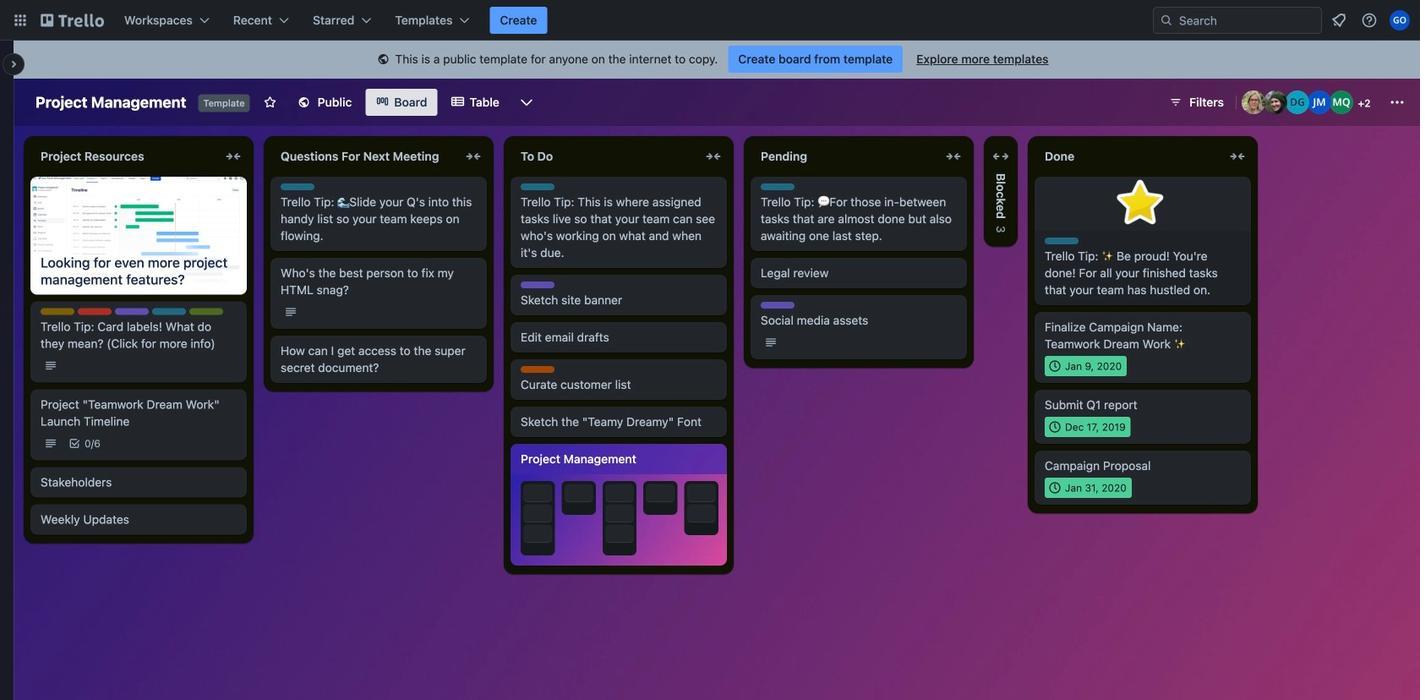 Task type: describe. For each thing, give the bounding box(es) containing it.
customize views image
[[518, 94, 535, 111]]

andrea crawford (andreacrawford8) image
[[1242, 90, 1266, 114]]

color: lime, title: "halp" element
[[189, 308, 223, 315]]

search image
[[1160, 14, 1174, 27]]

1 horizontal spatial color: purple, title: "design team" element
[[521, 282, 555, 288]]

back to home image
[[41, 7, 104, 34]]

sm image
[[375, 52, 392, 69]]

expand list image
[[991, 146, 1012, 167]]

devan goldstein (devangoldstein2) image
[[1286, 90, 1310, 114]]

show menu image
[[1390, 94, 1407, 111]]

color: orange, title: "one more step" element
[[521, 366, 555, 373]]



Task type: locate. For each thing, give the bounding box(es) containing it.
None text field
[[751, 143, 940, 170]]

1 collapse list image from the left
[[463, 146, 484, 167]]

0 horizontal spatial collapse list image
[[223, 146, 244, 167]]

0 notifications image
[[1330, 10, 1350, 30]]

0 horizontal spatial color: purple, title: "design team" element
[[115, 308, 149, 315]]

1 collapse list image from the left
[[223, 146, 244, 167]]

collapse list image
[[223, 146, 244, 167], [704, 146, 724, 167]]

gary orlando (garyorlando) image
[[1390, 10, 1411, 30]]

Board name text field
[[27, 89, 195, 116]]

primary element
[[0, 0, 1421, 41]]

2 horizontal spatial color: purple, title: "design team" element
[[761, 302, 795, 309]]

3 collapse list image from the left
[[1228, 146, 1248, 167]]

caity (caity) image
[[1264, 90, 1288, 114]]

color: yellow, title: "copy request" element
[[41, 308, 74, 315]]

0 horizontal spatial collapse list image
[[463, 146, 484, 167]]

color: red, title: "priority" element
[[78, 308, 112, 315]]

1 horizontal spatial collapse list image
[[944, 146, 964, 167]]

star or unstar board image
[[264, 96, 277, 109]]

1 horizontal spatial collapse list image
[[704, 146, 724, 167]]

color: purple, title: "design team" element
[[521, 282, 555, 288], [761, 302, 795, 309], [115, 308, 149, 315]]

star image
[[1114, 177, 1168, 231]]

2 collapse list image from the left
[[704, 146, 724, 167]]

melody qiao (melodyqiao) image
[[1330, 90, 1354, 114]]

2 collapse list image from the left
[[944, 146, 964, 167]]

None text field
[[30, 143, 220, 170], [511, 143, 700, 170], [1035, 143, 1225, 170], [992, 170, 1011, 222], [30, 143, 220, 170], [511, 143, 700, 170], [1035, 143, 1225, 170], [992, 170, 1011, 222]]

collapse list image
[[463, 146, 484, 167], [944, 146, 964, 167], [1228, 146, 1248, 167]]

open information menu image
[[1362, 12, 1379, 29]]

jordan mirchev (jordan_mirchev) image
[[1308, 90, 1332, 114]]

2 horizontal spatial collapse list image
[[1228, 146, 1248, 167]]

color: sky, title: "trello tip" element
[[281, 184, 315, 190], [521, 184, 555, 190], [761, 184, 795, 190], [1045, 238, 1079, 244], [152, 308, 186, 315]]

Search field
[[1174, 8, 1322, 32]]



Task type: vqa. For each thing, say whether or not it's contained in the screenshot.
criteria.
no



